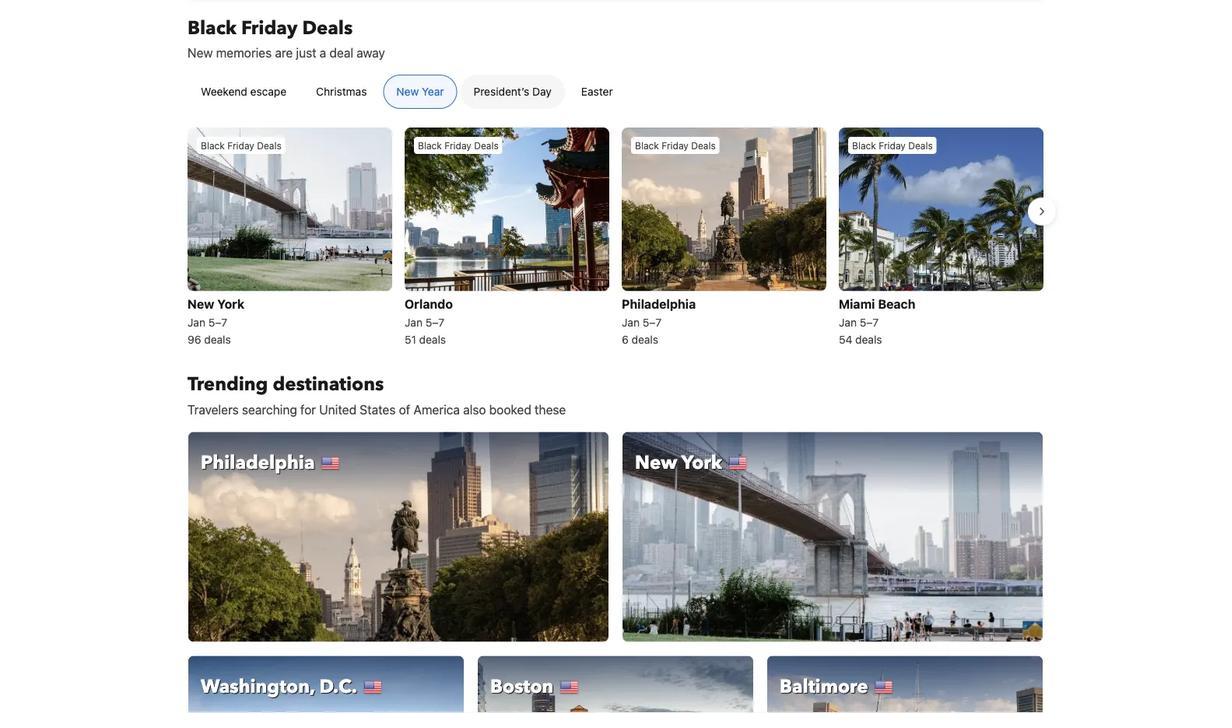 Task type: locate. For each thing, give the bounding box(es) containing it.
friday for philadelphia
[[662, 140, 689, 151]]

region containing new york
[[175, 121, 1056, 354]]

deals right 51 at the top of page
[[419, 333, 446, 346]]

escape
[[250, 85, 287, 98]]

3 5–7 from the left
[[643, 316, 662, 329]]

jan inside orlando jan 5–7 51 deals
[[405, 316, 423, 329]]

new for new york
[[635, 451, 677, 476]]

philadelphia inside region
[[622, 297, 696, 311]]

jan inside philadelphia jan 5–7 6 deals
[[622, 316, 640, 329]]

washington,
[[201, 675, 315, 701]]

philadelphia down searching on the bottom
[[201, 451, 315, 476]]

deals
[[204, 333, 231, 346], [419, 333, 446, 346], [632, 333, 659, 346], [856, 333, 882, 346]]

jan up 96
[[188, 316, 206, 329]]

jan
[[188, 316, 206, 329], [405, 316, 423, 329], [622, 316, 640, 329], [839, 316, 857, 329]]

2 5–7 from the left
[[426, 316, 445, 329]]

4 jan from the left
[[839, 316, 857, 329]]

america
[[414, 402, 460, 417]]

black friday deals for miami beach
[[852, 140, 933, 151]]

deals for philadelphia
[[691, 140, 716, 151]]

deals
[[302, 15, 353, 41], [257, 140, 282, 151], [474, 140, 499, 151], [691, 140, 716, 151], [909, 140, 933, 151]]

black friday deals
[[201, 140, 282, 151], [418, 140, 499, 151], [635, 140, 716, 151], [852, 140, 933, 151]]

1 horizontal spatial philadelphia
[[622, 297, 696, 311]]

boston
[[490, 675, 554, 701]]

1 5–7 from the left
[[208, 316, 227, 329]]

96
[[188, 333, 201, 346]]

1 vertical spatial york
[[682, 451, 723, 476]]

york for new york
[[682, 451, 723, 476]]

new inside new york jan 5–7 96 deals
[[188, 297, 214, 311]]

new york jan 5–7 96 deals
[[188, 297, 245, 346]]

booked
[[489, 402, 532, 417]]

new inside button
[[397, 85, 419, 98]]

president's day
[[474, 85, 552, 98]]

region
[[175, 121, 1056, 354]]

1 deals from the left
[[204, 333, 231, 346]]

beach
[[878, 297, 916, 311]]

friday
[[241, 15, 298, 41], [227, 140, 254, 151], [445, 140, 472, 151], [662, 140, 689, 151], [879, 140, 906, 151]]

york for new york jan 5–7 96 deals
[[217, 297, 245, 311]]

president's day button
[[460, 75, 565, 109]]

2 jan from the left
[[405, 316, 423, 329]]

york
[[217, 297, 245, 311], [682, 451, 723, 476]]

3 jan from the left
[[622, 316, 640, 329]]

deals right the 6
[[632, 333, 659, 346]]

2 deals from the left
[[419, 333, 446, 346]]

1 black friday deals from the left
[[201, 140, 282, 151]]

deals right 96
[[204, 333, 231, 346]]

54
[[839, 333, 853, 346]]

york inside new york jan 5–7 96 deals
[[217, 297, 245, 311]]

deals right 54
[[856, 333, 882, 346]]

3 black friday deals from the left
[[635, 140, 716, 151]]

black for new
[[201, 140, 225, 151]]

new year
[[397, 85, 444, 98]]

also
[[463, 402, 486, 417]]

are
[[275, 46, 293, 60]]

1 jan from the left
[[188, 316, 206, 329]]

black
[[188, 15, 237, 41], [201, 140, 225, 151], [418, 140, 442, 151], [635, 140, 659, 151], [852, 140, 876, 151]]

just
[[296, 46, 317, 60]]

tab list
[[175, 75, 639, 110]]

5–7 inside philadelphia jan 5–7 6 deals
[[643, 316, 662, 329]]

new
[[188, 46, 213, 60], [397, 85, 419, 98], [188, 297, 214, 311], [635, 451, 677, 476]]

tab list containing weekend escape
[[175, 75, 639, 110]]

5–7
[[208, 316, 227, 329], [426, 316, 445, 329], [643, 316, 662, 329], [860, 316, 879, 329]]

deal
[[330, 46, 353, 60]]

philadelphia link
[[188, 432, 610, 643]]

philadelphia
[[622, 297, 696, 311], [201, 451, 315, 476]]

jan inside new york jan 5–7 96 deals
[[188, 316, 206, 329]]

0 vertical spatial philadelphia
[[622, 297, 696, 311]]

1 vertical spatial philadelphia
[[201, 451, 315, 476]]

for
[[300, 402, 316, 417]]

jan up 51 at the top of page
[[405, 316, 423, 329]]

3 deals from the left
[[632, 333, 659, 346]]

51
[[405, 333, 416, 346]]

deals for new york
[[257, 140, 282, 151]]

philadelphia up the 6
[[622, 297, 696, 311]]

jan up the 6
[[622, 316, 640, 329]]

0 horizontal spatial philadelphia
[[201, 451, 315, 476]]

4 5–7 from the left
[[860, 316, 879, 329]]

friday inside black friday deals new memories are just a deal away
[[241, 15, 298, 41]]

new for new york jan 5–7 96 deals
[[188, 297, 214, 311]]

friday for miami beach
[[879, 140, 906, 151]]

4 black friday deals from the left
[[852, 140, 933, 151]]

5–7 inside orlando jan 5–7 51 deals
[[426, 316, 445, 329]]

jan up 54
[[839, 316, 857, 329]]

weekend escape
[[201, 85, 287, 98]]

4 deals from the left
[[856, 333, 882, 346]]

0 horizontal spatial york
[[217, 297, 245, 311]]

1 horizontal spatial york
[[682, 451, 723, 476]]

easter button
[[568, 75, 626, 109]]

miami
[[839, 297, 875, 311]]

black friday deals for orlando
[[418, 140, 499, 151]]

black for philadelphia
[[635, 140, 659, 151]]

0 vertical spatial york
[[217, 297, 245, 311]]

easter
[[581, 85, 613, 98]]

2 black friday deals from the left
[[418, 140, 499, 151]]

philadelphia for philadelphia
[[201, 451, 315, 476]]



Task type: describe. For each thing, give the bounding box(es) containing it.
5–7 inside new york jan 5–7 96 deals
[[208, 316, 227, 329]]

memories
[[216, 46, 272, 60]]

black inside black friday deals new memories are just a deal away
[[188, 15, 237, 41]]

christmas button
[[303, 75, 380, 109]]

deals inside miami beach jan 5–7 54 deals
[[856, 333, 882, 346]]

these
[[535, 402, 566, 417]]

states
[[360, 402, 396, 417]]

deals inside orlando jan 5–7 51 deals
[[419, 333, 446, 346]]

united
[[319, 402, 357, 417]]

christmas
[[316, 85, 367, 98]]

deals for miami beach
[[909, 140, 933, 151]]

deals for orlando
[[474, 140, 499, 151]]

deals inside philadelphia jan 5–7 6 deals
[[632, 333, 659, 346]]

year
[[422, 85, 444, 98]]

day
[[533, 85, 552, 98]]

black for miami
[[852, 140, 876, 151]]

travelers
[[188, 402, 239, 417]]

black friday deals for new york
[[201, 140, 282, 151]]

jan inside miami beach jan 5–7 54 deals
[[839, 316, 857, 329]]

5–7 inside miami beach jan 5–7 54 deals
[[860, 316, 879, 329]]

destinations
[[273, 372, 384, 398]]

new year button
[[383, 75, 457, 109]]

a
[[320, 46, 326, 60]]

baltimore link
[[767, 656, 1044, 714]]

baltimore
[[780, 675, 868, 701]]

new inside black friday deals new memories are just a deal away
[[188, 46, 213, 60]]

friday for orlando
[[445, 140, 472, 151]]

new york
[[635, 451, 723, 476]]

miami beach jan 5–7 54 deals
[[839, 297, 916, 346]]

searching
[[242, 402, 297, 417]]

deals inside new york jan 5–7 96 deals
[[204, 333, 231, 346]]

away
[[357, 46, 385, 60]]

friday for new york
[[227, 140, 254, 151]]

deals inside black friday deals new memories are just a deal away
[[302, 15, 353, 41]]

philadelphia jan 5–7 6 deals
[[622, 297, 696, 346]]

orlando jan 5–7 51 deals
[[405, 297, 453, 346]]

trending destinations travelers searching for united states of america also booked these
[[188, 372, 566, 417]]

orlando
[[405, 297, 453, 311]]

black friday deals for philadelphia
[[635, 140, 716, 151]]

6
[[622, 333, 629, 346]]

washington, d.c.
[[201, 675, 357, 701]]

new york link
[[622, 432, 1044, 643]]

d.c.
[[320, 675, 357, 701]]

black friday deals new memories are just a deal away
[[188, 15, 385, 60]]

of
[[399, 402, 410, 417]]

new for new year
[[397, 85, 419, 98]]

black for orlando
[[418, 140, 442, 151]]

weekend escape button
[[188, 75, 300, 109]]

washington, d.c. link
[[188, 656, 465, 714]]

president's
[[474, 85, 530, 98]]

boston link
[[477, 656, 754, 714]]

trending
[[188, 372, 268, 398]]

philadelphia for philadelphia jan 5–7 6 deals
[[622, 297, 696, 311]]

weekend
[[201, 85, 247, 98]]



Task type: vqa. For each thing, say whether or not it's contained in the screenshot.
leftmost See
no



